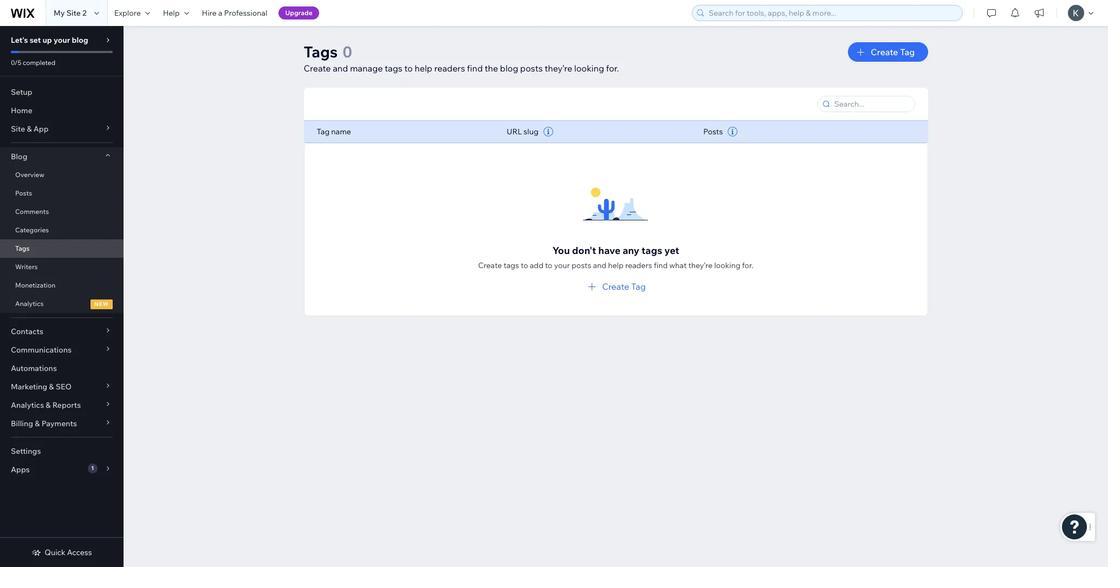 Task type: vqa. For each thing, say whether or not it's contained in the screenshot.
right Sites
no



Task type: locate. For each thing, give the bounding box(es) containing it.
& left seo
[[49, 382, 54, 392]]

1 vertical spatial readers
[[625, 261, 652, 270]]

1 horizontal spatial readers
[[625, 261, 652, 270]]

analytics & reports
[[11, 400, 81, 410]]

1 horizontal spatial find
[[654, 261, 668, 270]]

2 horizontal spatial tag
[[900, 47, 915, 57]]

to
[[404, 63, 413, 74], [521, 261, 528, 270], [545, 261, 552, 270]]

1 horizontal spatial blog
[[500, 63, 518, 74]]

1 vertical spatial blog
[[500, 63, 518, 74]]

1 vertical spatial create tag
[[602, 281, 646, 292]]

0 horizontal spatial your
[[54, 35, 70, 45]]

0 vertical spatial help
[[415, 63, 432, 74]]

0 vertical spatial create tag button
[[848, 42, 928, 62]]

add
[[530, 261, 543, 270]]

1 vertical spatial tags
[[642, 244, 662, 257]]

0 horizontal spatial tags
[[15, 244, 30, 252]]

posts
[[703, 127, 723, 137], [15, 189, 32, 197]]

0 vertical spatial posts
[[520, 63, 543, 74]]

comments
[[15, 208, 49, 216]]

& for site
[[27, 124, 32, 134]]

0 horizontal spatial tags
[[385, 63, 402, 74]]

readers down any
[[625, 261, 652, 270]]

& right billing
[[35, 419, 40, 429]]

tag for create tag button to the top
[[900, 47, 915, 57]]

analytics down "marketing"
[[11, 400, 44, 410]]

you don't have any tags yet create tags to add to your posts and help readers find what they're looking for.
[[478, 244, 753, 270]]

what
[[669, 261, 687, 270]]

& for billing
[[35, 419, 40, 429]]

analytics
[[15, 300, 44, 308], [11, 400, 44, 410]]

posts
[[520, 63, 543, 74], [572, 261, 591, 270]]

2 vertical spatial tags
[[504, 261, 519, 270]]

tags inside tags 0 create and manage tags to help readers find the blog posts they're looking for.
[[304, 42, 338, 61]]

0 horizontal spatial help
[[415, 63, 432, 74]]

monetization link
[[0, 276, 124, 295]]

analytics & reports button
[[0, 396, 124, 414]]

0 vertical spatial find
[[467, 63, 483, 74]]

find left what
[[654, 261, 668, 270]]

& left app
[[27, 124, 32, 134]]

0 horizontal spatial they're
[[545, 63, 572, 74]]

find left the
[[467, 63, 483, 74]]

0 horizontal spatial and
[[333, 63, 348, 74]]

professional
[[224, 8, 267, 18]]

0 vertical spatial blog
[[72, 35, 88, 45]]

looking inside you don't have any tags yet create tags to add to your posts and help readers find what they're looking for.
[[714, 261, 740, 270]]

tag
[[900, 47, 915, 57], [317, 127, 330, 137], [631, 281, 646, 292]]

0/5
[[11, 59, 21, 67]]

0 horizontal spatial create tag
[[602, 281, 646, 292]]

tags right the manage
[[385, 63, 402, 74]]

1 vertical spatial site
[[11, 124, 25, 134]]

tags left 0
[[304, 42, 338, 61]]

posts inside you don't have any tags yet create tags to add to your posts and help readers find what they're looking for.
[[572, 261, 591, 270]]

for. inside tags 0 create and manage tags to help readers find the blog posts they're looking for.
[[606, 63, 619, 74]]

blog right the
[[500, 63, 518, 74]]

quick
[[45, 548, 65, 558]]

&
[[27, 124, 32, 134], [49, 382, 54, 392], [46, 400, 51, 410], [35, 419, 40, 429]]

url slug
[[507, 127, 538, 137]]

0 vertical spatial tags
[[304, 42, 338, 61]]

1 horizontal spatial and
[[593, 261, 606, 270]]

site left 2
[[66, 8, 81, 18]]

1 horizontal spatial site
[[66, 8, 81, 18]]

tags link
[[0, 239, 124, 258]]

new
[[94, 301, 109, 308]]

tags left yet
[[642, 244, 662, 257]]

marketing & seo button
[[0, 378, 124, 396]]

posts right the
[[520, 63, 543, 74]]

1 horizontal spatial create tag button
[[848, 42, 928, 62]]

posts down "don't"
[[572, 261, 591, 270]]

site & app button
[[0, 120, 124, 138]]

0 vertical spatial readers
[[434, 63, 465, 74]]

0/5 completed
[[11, 59, 55, 67]]

to left add
[[521, 261, 528, 270]]

readers inside tags 0 create and manage tags to help readers find the blog posts they're looking for.
[[434, 63, 465, 74]]

help
[[415, 63, 432, 74], [608, 261, 624, 270]]

posts inside sidebar element
[[15, 189, 32, 197]]

writers
[[15, 263, 38, 271]]

1 vertical spatial they're
[[688, 261, 712, 270]]

2 horizontal spatial tags
[[642, 244, 662, 257]]

tags inside tags 0 create and manage tags to help readers find the blog posts they're looking for.
[[385, 63, 402, 74]]

0 horizontal spatial blog
[[72, 35, 88, 45]]

1 vertical spatial create tag button
[[586, 280, 646, 293]]

0 vertical spatial analytics
[[15, 300, 44, 308]]

set
[[30, 35, 41, 45]]

2 vertical spatial tag
[[631, 281, 646, 292]]

1 vertical spatial help
[[608, 261, 624, 270]]

analytics for analytics & reports
[[11, 400, 44, 410]]

0 horizontal spatial posts
[[15, 189, 32, 197]]

1 horizontal spatial to
[[521, 261, 528, 270]]

your inside you don't have any tags yet create tags to add to your posts and help readers find what they're looking for.
[[554, 261, 570, 270]]

to right the manage
[[404, 63, 413, 74]]

tags up writers
[[15, 244, 30, 252]]

setup link
[[0, 83, 124, 101]]

1 vertical spatial and
[[593, 261, 606, 270]]

0 horizontal spatial find
[[467, 63, 483, 74]]

find
[[467, 63, 483, 74], [654, 261, 668, 270]]

0 vertical spatial tags
[[385, 63, 402, 74]]

up
[[43, 35, 52, 45]]

1 vertical spatial find
[[654, 261, 668, 270]]

0 vertical spatial for.
[[606, 63, 619, 74]]

1 horizontal spatial for.
[[742, 261, 753, 270]]

readers inside you don't have any tags yet create tags to add to your posts and help readers find what they're looking for.
[[625, 261, 652, 270]]

1 vertical spatial posts
[[572, 261, 591, 270]]

1 horizontal spatial posts
[[572, 261, 591, 270]]

create tag
[[871, 47, 915, 57], [602, 281, 646, 292]]

blog down 2
[[72, 35, 88, 45]]

analytics down monetization
[[15, 300, 44, 308]]

0 horizontal spatial site
[[11, 124, 25, 134]]

and down have
[[593, 261, 606, 270]]

1 vertical spatial your
[[554, 261, 570, 270]]

tags inside 'link'
[[15, 244, 30, 252]]

blog
[[11, 152, 27, 161]]

writers link
[[0, 258, 124, 276]]

1 vertical spatial tags
[[15, 244, 30, 252]]

create left the manage
[[304, 63, 331, 74]]

don't
[[572, 244, 596, 257]]

create tag for create tag button to the top
[[871, 47, 915, 57]]

quick access button
[[32, 548, 92, 558]]

tags
[[385, 63, 402, 74], [642, 244, 662, 257], [504, 261, 519, 270]]

& inside popup button
[[46, 400, 51, 410]]

create tag button
[[848, 42, 928, 62], [586, 280, 646, 293]]

tags
[[304, 42, 338, 61], [15, 244, 30, 252]]

setup
[[11, 87, 32, 97]]

and down 0
[[333, 63, 348, 74]]

for. inside you don't have any tags yet create tags to add to your posts and help readers find what they're looking for.
[[742, 261, 753, 270]]

1 vertical spatial posts
[[15, 189, 32, 197]]

for.
[[606, 63, 619, 74], [742, 261, 753, 270]]

they're inside you don't have any tags yet create tags to add to your posts and help readers find what they're looking for.
[[688, 261, 712, 270]]

contacts
[[11, 327, 43, 336]]

0 vertical spatial tag
[[900, 47, 915, 57]]

they're
[[545, 63, 572, 74], [688, 261, 712, 270]]

tags for tags
[[15, 244, 30, 252]]

readers
[[434, 63, 465, 74], [625, 261, 652, 270]]

1 horizontal spatial create tag
[[871, 47, 915, 57]]

posts inside tags 0 create and manage tags to help readers find the blog posts they're looking for.
[[520, 63, 543, 74]]

1 horizontal spatial your
[[554, 261, 570, 270]]

0 vertical spatial looking
[[574, 63, 604, 74]]

site
[[66, 8, 81, 18], [11, 124, 25, 134]]

1 vertical spatial for.
[[742, 261, 753, 270]]

0 horizontal spatial to
[[404, 63, 413, 74]]

& left reports
[[46, 400, 51, 410]]

posts for 0
[[520, 63, 543, 74]]

& inside dropdown button
[[27, 124, 32, 134]]

to right add
[[545, 261, 552, 270]]

analytics inside popup button
[[11, 400, 44, 410]]

slug
[[524, 127, 538, 137]]

create
[[871, 47, 898, 57], [304, 63, 331, 74], [478, 261, 502, 270], [602, 281, 629, 292]]

payments
[[42, 419, 77, 429]]

0 horizontal spatial readers
[[434, 63, 465, 74]]

0 vertical spatial they're
[[545, 63, 572, 74]]

a
[[218, 8, 222, 18]]

manage
[[350, 63, 383, 74]]

my
[[54, 8, 65, 18]]

blog
[[72, 35, 88, 45], [500, 63, 518, 74]]

0 horizontal spatial create tag button
[[586, 280, 646, 293]]

& inside popup button
[[35, 419, 40, 429]]

communications button
[[0, 341, 124, 359]]

home
[[11, 106, 32, 115]]

find inside tags 0 create and manage tags to help readers find the blog posts they're looking for.
[[467, 63, 483, 74]]

0 vertical spatial posts
[[703, 127, 723, 137]]

2
[[82, 8, 87, 18]]

site down home
[[11, 124, 25, 134]]

1 horizontal spatial tag
[[631, 281, 646, 292]]

explore
[[114, 8, 141, 18]]

1 vertical spatial looking
[[714, 261, 740, 270]]

0 horizontal spatial for.
[[606, 63, 619, 74]]

& for analytics
[[46, 400, 51, 410]]

1 horizontal spatial looking
[[714, 261, 740, 270]]

0 horizontal spatial tag
[[317, 127, 330, 137]]

marketing
[[11, 382, 47, 392]]

help inside tags 0 create and manage tags to help readers find the blog posts they're looking for.
[[415, 63, 432, 74]]

0 vertical spatial create tag
[[871, 47, 915, 57]]

0 vertical spatial your
[[54, 35, 70, 45]]

1 vertical spatial analytics
[[11, 400, 44, 410]]

1 horizontal spatial they're
[[688, 261, 712, 270]]

completed
[[23, 59, 55, 67]]

1 vertical spatial tag
[[317, 127, 330, 137]]

analytics for analytics
[[15, 300, 44, 308]]

1 horizontal spatial tags
[[304, 42, 338, 61]]

0 horizontal spatial looking
[[574, 63, 604, 74]]

monetization
[[15, 281, 55, 289]]

your
[[54, 35, 70, 45], [554, 261, 570, 270]]

quick access
[[45, 548, 92, 558]]

create left add
[[478, 261, 502, 270]]

app
[[33, 124, 49, 134]]

1 horizontal spatial help
[[608, 261, 624, 270]]

looking
[[574, 63, 604, 74], [714, 261, 740, 270]]

and
[[333, 63, 348, 74], [593, 261, 606, 270]]

tag for the bottom create tag button
[[631, 281, 646, 292]]

0 vertical spatial and
[[333, 63, 348, 74]]

0 horizontal spatial posts
[[520, 63, 543, 74]]

tags left add
[[504, 261, 519, 270]]

categories
[[15, 226, 49, 234]]

your right up
[[54, 35, 70, 45]]

readers left the
[[434, 63, 465, 74]]

reports
[[52, 400, 81, 410]]

& inside popup button
[[49, 382, 54, 392]]

your down you
[[554, 261, 570, 270]]



Task type: describe. For each thing, give the bounding box(es) containing it.
looking inside tags 0 create and manage tags to help readers find the blog posts they're looking for.
[[574, 63, 604, 74]]

seo
[[56, 382, 72, 392]]

let's set up your blog
[[11, 35, 88, 45]]

Search... field
[[831, 96, 911, 112]]

blog inside sidebar element
[[72, 35, 88, 45]]

billing
[[11, 419, 33, 429]]

& for marketing
[[49, 382, 54, 392]]

home link
[[0, 101, 124, 120]]

upgrade
[[285, 9, 312, 17]]

sidebar element
[[0, 26, 124, 567]]

have
[[598, 244, 620, 257]]

overview link
[[0, 166, 124, 184]]

yet
[[664, 244, 679, 257]]

tags for tags 0 create and manage tags to help readers find the blog posts they're looking for.
[[304, 42, 338, 61]]

your inside sidebar element
[[54, 35, 70, 45]]

access
[[67, 548, 92, 558]]

blog button
[[0, 147, 124, 166]]

marketing & seo
[[11, 382, 72, 392]]

my site 2
[[54, 8, 87, 18]]

create down you don't have any tags yet create tags to add to your posts and help readers find what they're looking for. at the top
[[602, 281, 629, 292]]

tag name
[[317, 127, 351, 137]]

posts for don't
[[572, 261, 591, 270]]

they're inside tags 0 create and manage tags to help readers find the blog posts they're looking for.
[[545, 63, 572, 74]]

hire
[[202, 8, 217, 18]]

blog inside tags 0 create and manage tags to help readers find the blog posts they're looking for.
[[500, 63, 518, 74]]

find inside you don't have any tags yet create tags to add to your posts and help readers find what they're looking for.
[[654, 261, 668, 270]]

help button
[[156, 0, 195, 26]]

0 vertical spatial site
[[66, 8, 81, 18]]

and inside tags 0 create and manage tags to help readers find the blog posts they're looking for.
[[333, 63, 348, 74]]

url
[[507, 127, 522, 137]]

apps
[[11, 465, 30, 475]]

upgrade button
[[279, 7, 319, 20]]

and inside you don't have any tags yet create tags to add to your posts and help readers find what they're looking for.
[[593, 261, 606, 270]]

you
[[552, 244, 570, 257]]

posts link
[[0, 184, 124, 203]]

billing & payments button
[[0, 414, 124, 433]]

let's
[[11, 35, 28, 45]]

hire a professional link
[[195, 0, 274, 26]]

1 horizontal spatial tags
[[504, 261, 519, 270]]

automations link
[[0, 359, 124, 378]]

the
[[485, 63, 498, 74]]

billing & payments
[[11, 419, 77, 429]]

automations
[[11, 364, 57, 373]]

name
[[331, 127, 351, 137]]

site & app
[[11, 124, 49, 134]]

create tag for the bottom create tag button
[[602, 281, 646, 292]]

categories link
[[0, 221, 124, 239]]

tags 0 create and manage tags to help readers find the blog posts they're looking for.
[[304, 42, 619, 74]]

any
[[623, 244, 639, 257]]

settings
[[11, 446, 41, 456]]

2 horizontal spatial to
[[545, 261, 552, 270]]

site inside site & app dropdown button
[[11, 124, 25, 134]]

to inside tags 0 create and manage tags to help readers find the blog posts they're looking for.
[[404, 63, 413, 74]]

create inside tags 0 create and manage tags to help readers find the blog posts they're looking for.
[[304, 63, 331, 74]]

contacts button
[[0, 322, 124, 341]]

help
[[163, 8, 180, 18]]

0
[[343, 42, 352, 61]]

help inside you don't have any tags yet create tags to add to your posts and help readers find what they're looking for.
[[608, 261, 624, 270]]

create up search... field
[[871, 47, 898, 57]]

create inside you don't have any tags yet create tags to add to your posts and help readers find what they're looking for.
[[478, 261, 502, 270]]

1 horizontal spatial posts
[[703, 127, 723, 137]]

communications
[[11, 345, 72, 355]]

overview
[[15, 171, 44, 179]]

1
[[91, 465, 94, 472]]

settings link
[[0, 442, 124, 461]]

comments link
[[0, 203, 124, 221]]

Search for tools, apps, help & more... field
[[705, 5, 959, 21]]

hire a professional
[[202, 8, 267, 18]]



